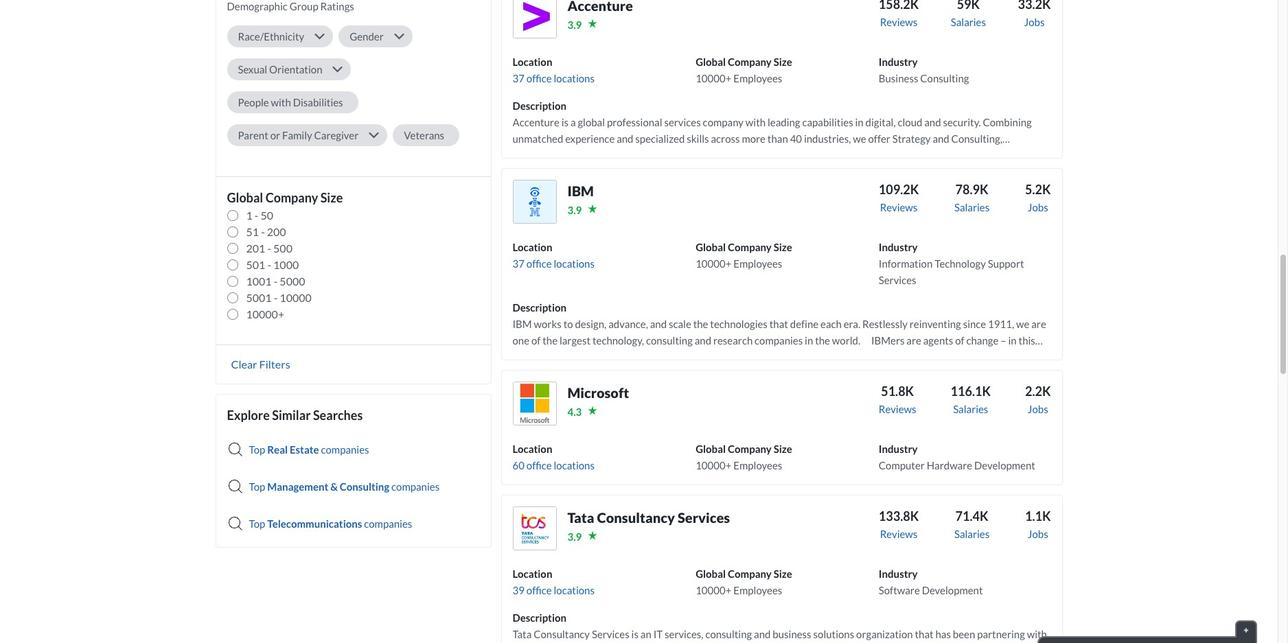 Task type: describe. For each thing, give the bounding box(es) containing it.
parent or family caregiver
[[238, 129, 359, 141]]

1.1k
[[1025, 509, 1051, 524]]

industry for ibm
[[879, 241, 918, 253]]

business
[[879, 72, 919, 84]]

37 office locations link for business
[[513, 72, 595, 84]]

reviews for microsoft
[[879, 403, 917, 415]]

parent
[[238, 129, 268, 141]]

people with disabilities
[[238, 96, 343, 108]]

sexual
[[238, 63, 267, 75]]

1.1k jobs
[[1025, 509, 1051, 540]]

industry for microsoft
[[879, 443, 918, 455]]

500
[[273, 242, 293, 255]]

accenture image
[[513, 0, 557, 38]]

tata consultancy services
[[568, 510, 730, 526]]

1 - 50
[[246, 209, 273, 222]]

37 office locations link for information
[[513, 257, 595, 270]]

78.9k salaries
[[955, 182, 990, 214]]

location for tata consultancy services
[[513, 568, 552, 580]]

explore similar searches
[[227, 408, 363, 423]]

filters
[[259, 358, 290, 371]]

microsoft image
[[513, 382, 557, 426]]

veterans
[[404, 129, 444, 141]]

71.4k
[[956, 509, 989, 524]]

5001
[[246, 291, 272, 304]]

family
[[282, 129, 312, 141]]

reviews link
[[879, 0, 919, 43]]

size for microsoft
[[774, 443, 792, 455]]

global for ibm
[[696, 241, 726, 253]]

1000
[[273, 258, 299, 271]]

location 60 office locations
[[513, 443, 595, 472]]

1 description from the top
[[513, 100, 567, 112]]

- for 51
[[261, 225, 265, 238]]

company for microsoft
[[728, 443, 772, 455]]

industry for tata consultancy services
[[879, 568, 918, 580]]

location 37 office locations for information
[[513, 241, 595, 270]]

with
[[271, 96, 291, 108]]

industry software development
[[879, 568, 983, 597]]

201 - 500
[[246, 242, 293, 255]]

locations for ibm
[[554, 257, 595, 270]]

1001 - 5000
[[246, 275, 305, 288]]

60 office locations link
[[513, 459, 595, 472]]

60
[[513, 459, 525, 472]]

37 for business
[[513, 72, 525, 84]]

technology
[[935, 257, 986, 270]]

109.2k reviews
[[879, 182, 919, 214]]

5001 - 10000
[[246, 291, 312, 304]]

51.8k reviews
[[879, 384, 917, 415]]

industry business consulting
[[879, 56, 969, 84]]

orientation
[[269, 63, 322, 75]]

locations for tata consultancy services
[[554, 584, 595, 597]]

management
[[267, 481, 328, 493]]

10000+ for ibm
[[696, 257, 732, 270]]

50
[[261, 209, 273, 222]]

78.9k
[[956, 182, 989, 197]]

&
[[330, 481, 338, 493]]

501
[[246, 258, 265, 271]]

searches
[[313, 408, 363, 423]]

microsoft
[[568, 385, 629, 401]]

similar
[[272, 408, 311, 423]]

employees for microsoft
[[734, 459, 782, 472]]

services inside industry information technology support services
[[879, 274, 917, 286]]

caregiver
[[314, 129, 359, 141]]

support
[[988, 257, 1024, 270]]

0 vertical spatial companies
[[321, 444, 369, 456]]

1 vertical spatial companies
[[392, 481, 440, 493]]

- for 5001
[[274, 291, 278, 304]]

clear
[[231, 358, 257, 371]]

200
[[267, 225, 286, 238]]

industry inside the "industry business consulting"
[[879, 56, 918, 68]]

116.1k
[[951, 384, 991, 399]]

salaries for microsoft
[[953, 403, 989, 415]]

real
[[267, 444, 288, 456]]

3.9 for ibm
[[568, 204, 582, 216]]

top management & consulting companies
[[249, 481, 440, 493]]

industry information technology support services
[[879, 241, 1024, 286]]

jobs for ibm
[[1028, 201, 1048, 214]]

telecommunications
[[267, 518, 362, 530]]

description for ibm
[[513, 301, 567, 314]]

office for ibm
[[527, 257, 552, 270]]

global company size 10000+ employees for tata consultancy services
[[696, 568, 792, 597]]

reviews for tata consultancy services
[[880, 528, 918, 540]]

201
[[246, 242, 265, 255]]

disabilities
[[293, 96, 343, 108]]

global for tata consultancy services
[[696, 568, 726, 580]]

location 39 office locations
[[513, 568, 595, 597]]

jobs link
[[1018, 0, 1051, 43]]

employees for ibm
[[734, 257, 782, 270]]

description for tata consultancy services
[[513, 612, 567, 624]]

1 location from the top
[[513, 56, 552, 68]]

1
[[246, 209, 253, 222]]

office for microsoft
[[527, 459, 552, 472]]

global for microsoft
[[696, 443, 726, 455]]

top telecommunications companies
[[249, 518, 412, 530]]

development inside industry software development
[[922, 584, 983, 597]]

1 global company size 10000+ employees from the top
[[696, 56, 792, 84]]

software
[[879, 584, 920, 597]]

or
[[270, 129, 280, 141]]

clear filters
[[231, 358, 290, 371]]

10000
[[280, 291, 312, 304]]

39 office locations link
[[513, 584, 595, 597]]

gender
[[350, 30, 384, 43]]

- for 201
[[267, 242, 271, 255]]

2 vertical spatial companies
[[364, 518, 412, 530]]

71.4k salaries
[[955, 509, 990, 540]]

jobs for tata consultancy services
[[1028, 528, 1048, 540]]



Task type: locate. For each thing, give the bounding box(es) containing it.
top left management
[[249, 481, 265, 493]]

top left the real
[[249, 444, 265, 456]]

development
[[975, 459, 1036, 472], [922, 584, 983, 597]]

location down ibm image
[[513, 241, 552, 253]]

37 office locations link down ibm image
[[513, 257, 595, 270]]

company for tata consultancy services
[[728, 568, 772, 580]]

locations for microsoft
[[554, 459, 595, 472]]

3.9 down ibm on the left
[[568, 204, 582, 216]]

3 employees from the top
[[734, 459, 782, 472]]

tata
[[568, 510, 594, 526]]

location up 60
[[513, 443, 552, 455]]

0 vertical spatial development
[[975, 459, 1036, 472]]

1 vertical spatial location 37 office locations
[[513, 241, 595, 270]]

2 location 37 office locations from the top
[[513, 241, 595, 270]]

industry computer hardware development
[[879, 443, 1036, 472]]

top real estate companies
[[249, 444, 369, 456]]

size
[[774, 56, 792, 68], [321, 190, 343, 205], [774, 241, 792, 253], [774, 443, 792, 455], [774, 568, 792, 580]]

1 vertical spatial 37
[[513, 257, 525, 270]]

3.9 for tata consultancy services
[[568, 531, 582, 543]]

1 37 office locations link from the top
[[513, 72, 595, 84]]

- right 51
[[261, 225, 265, 238]]

1 industry from the top
[[879, 56, 918, 68]]

0 horizontal spatial services
[[678, 510, 730, 526]]

industry inside industry information technology support services
[[879, 241, 918, 253]]

3.9 down 'tata'
[[568, 531, 582, 543]]

jobs inside 2.2k jobs
[[1028, 403, 1048, 415]]

501 - 1000
[[246, 258, 299, 271]]

office inside location 60 office locations
[[527, 459, 552, 472]]

2 top from the top
[[249, 481, 265, 493]]

0 vertical spatial location 37 office locations
[[513, 56, 595, 84]]

133.8k reviews
[[879, 509, 919, 540]]

4 global company size 10000+ employees from the top
[[696, 568, 792, 597]]

0 vertical spatial description
[[513, 100, 567, 112]]

51
[[246, 225, 259, 238]]

industry inside industry software development
[[879, 568, 918, 580]]

133.8k
[[879, 509, 919, 524]]

consultancy
[[597, 510, 675, 526]]

0 vertical spatial 37
[[513, 72, 525, 84]]

2 global company size 10000+ employees from the top
[[696, 241, 792, 270]]

office down ibm image
[[527, 257, 552, 270]]

clear filters button
[[227, 357, 294, 371]]

37 down ibm image
[[513, 257, 525, 270]]

5.2k
[[1025, 182, 1051, 197]]

employees for tata consultancy services
[[734, 584, 782, 597]]

- for 1001
[[274, 275, 278, 288]]

consulting right the business
[[920, 72, 969, 84]]

office inside the location 39 office locations
[[527, 584, 552, 597]]

location 37 office locations for business
[[513, 56, 595, 84]]

development right software on the bottom of page
[[922, 584, 983, 597]]

37 office locations link
[[513, 72, 595, 84], [513, 257, 595, 270]]

- for 1
[[255, 209, 259, 222]]

jobs right salaries link
[[1024, 16, 1045, 28]]

global
[[696, 56, 726, 68], [227, 190, 263, 205], [696, 241, 726, 253], [696, 443, 726, 455], [696, 568, 726, 580]]

salaries link
[[951, 0, 986, 43]]

37 office locations link down accenture image
[[513, 72, 595, 84]]

1 vertical spatial development
[[922, 584, 983, 597]]

ibm image
[[513, 180, 557, 224]]

company for ibm
[[728, 241, 772, 253]]

1 vertical spatial 3.9
[[568, 204, 582, 216]]

industry inside industry computer hardware development
[[879, 443, 918, 455]]

global company size
[[227, 190, 343, 205]]

description
[[513, 100, 567, 112], [513, 301, 567, 314], [513, 612, 567, 624]]

5000
[[280, 275, 305, 288]]

- right 501
[[267, 258, 271, 271]]

consulting right &
[[340, 481, 390, 493]]

1 horizontal spatial consulting
[[920, 72, 969, 84]]

top
[[249, 444, 265, 456], [249, 481, 265, 493], [249, 518, 265, 530]]

salaries
[[951, 16, 986, 28], [955, 201, 990, 214], [953, 403, 989, 415], [955, 528, 990, 540]]

jobs
[[1024, 16, 1045, 28], [1028, 201, 1048, 214], [1028, 403, 1048, 415], [1028, 528, 1048, 540]]

2 office from the top
[[527, 257, 552, 270]]

1 vertical spatial 37 office locations link
[[513, 257, 595, 270]]

51.8k
[[881, 384, 914, 399]]

industry up the business
[[879, 56, 918, 68]]

109.2k
[[879, 182, 919, 197]]

consulting
[[920, 72, 969, 84], [340, 481, 390, 493]]

locations
[[554, 72, 595, 84], [554, 257, 595, 270], [554, 459, 595, 472], [554, 584, 595, 597]]

salaries down 78.9k
[[955, 201, 990, 214]]

4 employees from the top
[[734, 584, 782, 597]]

reviews inside 133.8k reviews
[[880, 528, 918, 540]]

jobs inside 5.2k jobs
[[1028, 201, 1048, 214]]

3 description from the top
[[513, 612, 567, 624]]

reviews down 133.8k
[[880, 528, 918, 540]]

industry up computer on the right
[[879, 443, 918, 455]]

jobs down 5.2k
[[1028, 201, 1048, 214]]

1 vertical spatial description
[[513, 301, 567, 314]]

jobs down 1.1k
[[1028, 528, 1048, 540]]

0 vertical spatial consulting
[[920, 72, 969, 84]]

37
[[513, 72, 525, 84], [513, 257, 525, 270]]

- for 501
[[267, 258, 271, 271]]

services
[[879, 274, 917, 286], [678, 510, 730, 526]]

3 top from the top
[[249, 518, 265, 530]]

10000+ for tata consultancy services
[[696, 584, 732, 597]]

sexual orientation
[[238, 63, 322, 75]]

2 3.9 from the top
[[568, 204, 582, 216]]

jobs inside 1.1k jobs
[[1028, 528, 1048, 540]]

2 vertical spatial description
[[513, 612, 567, 624]]

3.9
[[568, 18, 582, 31], [568, 204, 582, 216], [568, 531, 582, 543]]

51 - 200
[[246, 225, 286, 238]]

2 description from the top
[[513, 301, 567, 314]]

office
[[527, 72, 552, 84], [527, 257, 552, 270], [527, 459, 552, 472], [527, 584, 552, 597]]

reviews
[[880, 16, 918, 28], [880, 201, 918, 214], [879, 403, 917, 415], [880, 528, 918, 540]]

services down information
[[879, 274, 917, 286]]

jobs for microsoft
[[1028, 403, 1048, 415]]

services right consultancy
[[678, 510, 730, 526]]

office right '39'
[[527, 584, 552, 597]]

37 down accenture image
[[513, 72, 525, 84]]

4 locations from the top
[[554, 584, 595, 597]]

development inside industry computer hardware development
[[975, 459, 1036, 472]]

2 vertical spatial 3.9
[[568, 531, 582, 543]]

1 top from the top
[[249, 444, 265, 456]]

1 employees from the top
[[734, 72, 782, 84]]

4 industry from the top
[[879, 568, 918, 580]]

4 office from the top
[[527, 584, 552, 597]]

1 3.9 from the top
[[568, 18, 582, 31]]

consulting inside the "industry business consulting"
[[920, 72, 969, 84]]

companies
[[321, 444, 369, 456], [392, 481, 440, 493], [364, 518, 412, 530]]

estate
[[290, 444, 319, 456]]

2.2k jobs
[[1025, 384, 1051, 415]]

race/ethnicity
[[238, 30, 304, 43]]

0 vertical spatial 3.9
[[568, 18, 582, 31]]

5.2k jobs
[[1025, 182, 1051, 214]]

2 37 from the top
[[513, 257, 525, 270]]

reviews down 109.2k
[[880, 201, 918, 214]]

people
[[238, 96, 269, 108]]

hardware
[[927, 459, 973, 472]]

salaries up the "industry business consulting"
[[951, 16, 986, 28]]

location
[[513, 56, 552, 68], [513, 241, 552, 253], [513, 443, 552, 455], [513, 568, 552, 580]]

office right 60
[[527, 459, 552, 472]]

salaries down 71.4k
[[955, 528, 990, 540]]

4.3
[[568, 406, 582, 418]]

1 37 from the top
[[513, 72, 525, 84]]

industry up software on the bottom of page
[[879, 568, 918, 580]]

- right 1001
[[274, 275, 278, 288]]

location inside location 60 office locations
[[513, 443, 552, 455]]

- right 201
[[267, 242, 271, 255]]

location 37 office locations down accenture image
[[513, 56, 595, 84]]

tata consultancy services image
[[513, 507, 557, 551]]

location inside the location 39 office locations
[[513, 568, 552, 580]]

0 vertical spatial top
[[249, 444, 265, 456]]

3 locations from the top
[[554, 459, 595, 472]]

location 37 office locations down ibm image
[[513, 241, 595, 270]]

employees
[[734, 72, 782, 84], [734, 257, 782, 270], [734, 459, 782, 472], [734, 584, 782, 597]]

ibm
[[568, 183, 594, 199]]

explore
[[227, 408, 270, 423]]

salaries down 116.1k
[[953, 403, 989, 415]]

-
[[255, 209, 259, 222], [261, 225, 265, 238], [267, 242, 271, 255], [267, 258, 271, 271], [274, 275, 278, 288], [274, 291, 278, 304]]

1 locations from the top
[[554, 72, 595, 84]]

3 location from the top
[[513, 443, 552, 455]]

top for top real estate companies
[[249, 444, 265, 456]]

37 for information
[[513, 257, 525, 270]]

10000+
[[696, 72, 732, 84], [696, 257, 732, 270], [246, 308, 284, 321], [696, 459, 732, 472], [696, 584, 732, 597]]

10000+ for microsoft
[[696, 459, 732, 472]]

3 industry from the top
[[879, 443, 918, 455]]

2.2k
[[1025, 384, 1051, 399]]

information
[[879, 257, 933, 270]]

2 employees from the top
[[734, 257, 782, 270]]

0 vertical spatial services
[[879, 274, 917, 286]]

global company size 10000+ employees for ibm
[[696, 241, 792, 270]]

salaries for ibm
[[955, 201, 990, 214]]

3 office from the top
[[527, 459, 552, 472]]

office down accenture image
[[527, 72, 552, 84]]

location for ibm
[[513, 241, 552, 253]]

jobs down 2.2k
[[1028, 403, 1048, 415]]

0 horizontal spatial consulting
[[340, 481, 390, 493]]

size for ibm
[[774, 241, 792, 253]]

industry up information
[[879, 241, 918, 253]]

2 37 office locations link from the top
[[513, 257, 595, 270]]

- right 1
[[255, 209, 259, 222]]

locations inside the location 39 office locations
[[554, 584, 595, 597]]

location 37 office locations
[[513, 56, 595, 84], [513, 241, 595, 270]]

locations inside location 60 office locations
[[554, 459, 595, 472]]

1 vertical spatial services
[[678, 510, 730, 526]]

top for top telecommunications companies
[[249, 518, 265, 530]]

global company size 10000+ employees for microsoft
[[696, 443, 792, 472]]

116.1k salaries
[[951, 384, 991, 415]]

1 location 37 office locations from the top
[[513, 56, 595, 84]]

1 vertical spatial consulting
[[340, 481, 390, 493]]

size for tata consultancy services
[[774, 568, 792, 580]]

reviews down 51.8k
[[879, 403, 917, 415]]

3 3.9 from the top
[[568, 531, 582, 543]]

salaries inside 116.1k salaries
[[953, 403, 989, 415]]

1 office from the top
[[527, 72, 552, 84]]

computer
[[879, 459, 925, 472]]

0 vertical spatial 37 office locations link
[[513, 72, 595, 84]]

office for tata consultancy services
[[527, 584, 552, 597]]

3 global company size 10000+ employees from the top
[[696, 443, 792, 472]]

location for microsoft
[[513, 443, 552, 455]]

39
[[513, 584, 525, 597]]

top for top management & consulting companies
[[249, 481, 265, 493]]

salaries for tata consultancy services
[[955, 528, 990, 540]]

1001
[[246, 275, 272, 288]]

4 location from the top
[[513, 568, 552, 580]]

reviews up the "industry business consulting"
[[880, 16, 918, 28]]

2 locations from the top
[[554, 257, 595, 270]]

- down 1001 - 5000
[[274, 291, 278, 304]]

2 vertical spatial top
[[249, 518, 265, 530]]

1 vertical spatial top
[[249, 481, 265, 493]]

3.9 right accenture image
[[568, 18, 582, 31]]

2 location from the top
[[513, 241, 552, 253]]

top left telecommunications
[[249, 518, 265, 530]]

reviews inside 109.2k reviews
[[880, 201, 918, 214]]

1 horizontal spatial services
[[879, 274, 917, 286]]

development right hardware
[[975, 459, 1036, 472]]

location up '39'
[[513, 568, 552, 580]]

location down accenture image
[[513, 56, 552, 68]]

2 industry from the top
[[879, 241, 918, 253]]

reviews for ibm
[[880, 201, 918, 214]]



Task type: vqa. For each thing, say whether or not it's contained in the screenshot.
Easy in the button
no



